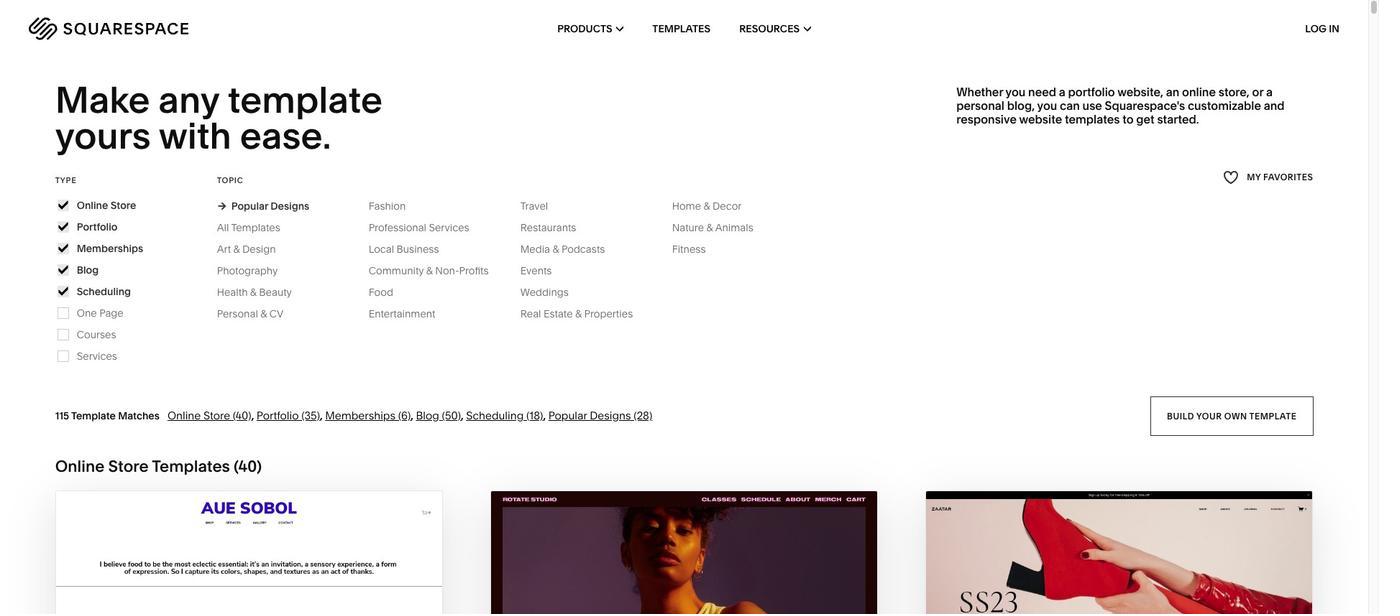 Task type: locate. For each thing, give the bounding box(es) containing it.
memberships
[[77, 242, 143, 255], [325, 409, 396, 423]]

0 vertical spatial services
[[429, 221, 469, 234]]

(18)
[[526, 409, 543, 423]]

& right home
[[704, 200, 710, 213]]

& for animals
[[706, 221, 713, 234]]

& right the estate
[[575, 308, 582, 321]]

customizable
[[1188, 99, 1261, 113]]

1 horizontal spatial template
[[1249, 411, 1297, 422]]

templates
[[1065, 112, 1120, 127]]

online for online store (40) , portfolio (35) , memberships (6) , blog (50) , scheduling (18) , popular designs (28)
[[167, 409, 201, 423]]

online down the template
[[55, 457, 104, 477]]

my
[[1247, 172, 1261, 183]]

templates
[[652, 22, 710, 35], [231, 221, 280, 234], [152, 457, 230, 477]]

real
[[520, 308, 541, 321]]

0 horizontal spatial portfolio
[[77, 221, 118, 234]]

events link
[[520, 264, 566, 277]]

blog
[[77, 264, 99, 277], [416, 409, 439, 423]]

rotate image
[[491, 492, 877, 615]]

art & design link
[[217, 243, 290, 256]]

website
[[1019, 112, 1062, 127]]

events
[[520, 264, 552, 277]]

can
[[1060, 99, 1080, 113]]

professional services link
[[369, 221, 484, 234]]

0 vertical spatial template
[[228, 78, 383, 122]]

& left non-
[[426, 264, 433, 277]]

popular up all templates
[[231, 200, 268, 213]]

make
[[55, 78, 150, 122]]

(50)
[[442, 409, 461, 423]]

nature
[[672, 221, 704, 234]]

)
[[257, 457, 262, 477]]

you left need
[[1006, 85, 1026, 99]]

portfolio down online store
[[77, 221, 118, 234]]

(
[[234, 457, 238, 477]]

0 vertical spatial portfolio
[[77, 221, 118, 234]]

, left memberships (6) link
[[320, 409, 323, 423]]

1 vertical spatial templates
[[231, 221, 280, 234]]

personal & cv link
[[217, 308, 298, 321]]

community & non-profits
[[369, 264, 489, 277]]

0 vertical spatial blog
[[77, 264, 99, 277]]

memberships down online store
[[77, 242, 143, 255]]

a right or
[[1266, 85, 1273, 99]]

home & decor
[[672, 200, 742, 213]]

0 horizontal spatial memberships
[[77, 242, 143, 255]]

squarespace logo image
[[29, 17, 188, 40]]

5 , from the left
[[543, 409, 546, 423]]

store for online store
[[110, 199, 136, 212]]

& right media
[[553, 243, 559, 256]]

& right health
[[250, 286, 257, 299]]

designs left "(28)"
[[590, 409, 631, 423]]

properties
[[584, 308, 633, 321]]

2 , from the left
[[320, 409, 323, 423]]

started.
[[1157, 112, 1199, 127]]

& for design
[[233, 243, 240, 256]]

blog right (6)
[[416, 409, 439, 423]]

memberships left (6)
[[325, 409, 396, 423]]

squarespace's
[[1105, 99, 1185, 113]]

1 vertical spatial template
[[1249, 411, 1297, 422]]

, left 'scheduling (18)' link
[[461, 409, 464, 423]]

1 vertical spatial blog
[[416, 409, 439, 423]]

my favorites
[[1247, 172, 1313, 183]]

& right art on the left of the page
[[233, 243, 240, 256]]

& left cv
[[260, 308, 267, 321]]

photography
[[217, 264, 278, 277]]

popular designs (28) link
[[548, 409, 652, 423]]

scheduling
[[77, 285, 131, 298], [466, 409, 524, 423]]

professional services
[[369, 221, 469, 234]]

scheduling left (18)
[[466, 409, 524, 423]]

& for beauty
[[250, 286, 257, 299]]

you left can
[[1037, 99, 1057, 113]]

scheduling up 'one page'
[[77, 285, 131, 298]]

0 vertical spatial popular
[[231, 200, 268, 213]]

, left portfolio (35) link at left bottom
[[251, 409, 254, 423]]

services
[[429, 221, 469, 234], [77, 350, 117, 363]]

cv
[[269, 308, 284, 321]]

services down the courses
[[77, 350, 117, 363]]

art
[[217, 243, 231, 256]]

designs up all templates link
[[271, 200, 309, 213]]

1 vertical spatial store
[[203, 409, 230, 423]]

0 horizontal spatial scheduling
[[77, 285, 131, 298]]

home
[[672, 200, 701, 213]]

1 vertical spatial portfolio
[[257, 409, 299, 423]]

use
[[1083, 99, 1102, 113]]

, left blog (50) link
[[411, 409, 413, 423]]

0 horizontal spatial template
[[228, 78, 383, 122]]

1 horizontal spatial templates
[[231, 221, 280, 234]]

fitness
[[672, 243, 706, 256]]

0 vertical spatial memberships
[[77, 242, 143, 255]]

popular right (18)
[[548, 409, 587, 423]]

scheduling (18) link
[[466, 409, 543, 423]]

&
[[704, 200, 710, 213], [706, 221, 713, 234], [233, 243, 240, 256], [553, 243, 559, 256], [426, 264, 433, 277], [250, 286, 257, 299], [260, 308, 267, 321], [575, 308, 582, 321]]

0 horizontal spatial a
[[1059, 85, 1066, 99]]

0 horizontal spatial designs
[[271, 200, 309, 213]]

zaatar element
[[926, 492, 1312, 615]]

1 vertical spatial online
[[167, 409, 201, 423]]

fitness link
[[672, 243, 720, 256]]

online right matches
[[167, 409, 201, 423]]

2 vertical spatial online
[[55, 457, 104, 477]]

you
[[1006, 85, 1026, 99], [1037, 99, 1057, 113]]

3 , from the left
[[411, 409, 413, 423]]

an
[[1166, 85, 1179, 99]]

0 horizontal spatial popular
[[231, 200, 268, 213]]

2 horizontal spatial templates
[[652, 22, 710, 35]]

2 vertical spatial templates
[[152, 457, 230, 477]]

1 vertical spatial popular
[[548, 409, 587, 423]]

non-
[[435, 264, 459, 277]]

resources
[[739, 22, 800, 35]]

online store (40) , portfolio (35) , memberships (6) , blog (50) , scheduling (18) , popular designs (28)
[[167, 409, 652, 423]]

memberships (6) link
[[325, 409, 411, 423]]

personal
[[217, 308, 258, 321]]

portfolio
[[77, 221, 118, 234], [257, 409, 299, 423]]

get
[[1136, 112, 1155, 127]]

personal & cv
[[217, 308, 284, 321]]

store
[[110, 199, 136, 212], [203, 409, 230, 423], [108, 457, 149, 477]]

1 vertical spatial scheduling
[[466, 409, 524, 423]]

portfolio left the (35)
[[257, 409, 299, 423]]

& for cv
[[260, 308, 267, 321]]

blog up one on the left
[[77, 264, 99, 277]]

products
[[557, 22, 612, 35]]

0 vertical spatial online
[[77, 199, 108, 212]]

my favorites link
[[1223, 168, 1313, 188]]

, left popular designs (28) link
[[543, 409, 546, 423]]

a
[[1059, 85, 1066, 99], [1266, 85, 1273, 99]]

food
[[369, 286, 393, 299]]

1 horizontal spatial designs
[[590, 409, 631, 423]]

1 horizontal spatial you
[[1037, 99, 1057, 113]]

template
[[228, 78, 383, 122], [1249, 411, 1297, 422]]

type
[[55, 175, 77, 185]]

online for online store
[[77, 199, 108, 212]]

travel link
[[520, 200, 563, 213]]

local business link
[[369, 243, 453, 256]]

0 vertical spatial store
[[110, 199, 136, 212]]

template inside make any template yours with ease.
[[228, 78, 383, 122]]

art & design
[[217, 243, 276, 256]]

page
[[99, 307, 123, 320]]

2 vertical spatial store
[[108, 457, 149, 477]]

online down yours
[[77, 199, 108, 212]]

blog (50) link
[[416, 409, 461, 423]]

entertainment link
[[369, 308, 450, 321]]

health
[[217, 286, 248, 299]]

& right nature
[[706, 221, 713, 234]]

& for decor
[[704, 200, 710, 213]]

fashion link
[[369, 200, 420, 213]]

1 vertical spatial memberships
[[325, 409, 396, 423]]

a right need
[[1059, 85, 1066, 99]]

or
[[1252, 85, 1263, 99]]

1 horizontal spatial a
[[1266, 85, 1273, 99]]

any
[[158, 78, 219, 122]]

with
[[159, 114, 231, 158]]

weddings link
[[520, 286, 583, 299]]

in
[[1329, 22, 1340, 35]]

0 horizontal spatial services
[[77, 350, 117, 363]]

0 vertical spatial scheduling
[[77, 285, 131, 298]]

media & podcasts
[[520, 243, 605, 256]]

services up business
[[429, 221, 469, 234]]



Task type: describe. For each thing, give the bounding box(es) containing it.
all
[[217, 221, 229, 234]]

template
[[71, 410, 116, 423]]

popular designs link
[[217, 200, 309, 213]]

home & decor link
[[672, 200, 756, 213]]

zaatar image
[[926, 492, 1312, 615]]

real estate & properties
[[520, 308, 633, 321]]

all templates
[[217, 221, 280, 234]]

beauty
[[259, 286, 292, 299]]

1 vertical spatial designs
[[590, 409, 631, 423]]

(40)
[[233, 409, 251, 423]]

animals
[[715, 221, 753, 234]]

1 horizontal spatial services
[[429, 221, 469, 234]]

community
[[369, 264, 424, 277]]

your
[[1196, 411, 1222, 422]]

portfolio (35) link
[[257, 409, 320, 423]]

responsive
[[956, 112, 1017, 127]]

travel
[[520, 200, 548, 213]]

resources button
[[739, 0, 811, 58]]

log
[[1305, 22, 1327, 35]]

0 vertical spatial templates
[[652, 22, 710, 35]]

1 a from the left
[[1059, 85, 1066, 99]]

personal
[[956, 99, 1004, 113]]

2 a from the left
[[1266, 85, 1273, 99]]

one
[[77, 307, 97, 320]]

1 horizontal spatial blog
[[416, 409, 439, 423]]

one page
[[77, 307, 123, 320]]

favorites
[[1263, 172, 1313, 183]]

aue sobol image
[[56, 492, 442, 615]]

professional
[[369, 221, 426, 234]]

weddings
[[520, 286, 569, 299]]

portfolio
[[1068, 85, 1115, 99]]

0 horizontal spatial blog
[[77, 264, 99, 277]]

popular designs
[[231, 200, 309, 213]]

1 vertical spatial services
[[77, 350, 117, 363]]

rotate element
[[491, 492, 877, 615]]

log             in link
[[1305, 22, 1340, 35]]

1 horizontal spatial portfolio
[[257, 409, 299, 423]]

0 horizontal spatial templates
[[152, 457, 230, 477]]

store for online store templates ( 40 )
[[108, 457, 149, 477]]

podcasts
[[562, 243, 605, 256]]

local
[[369, 243, 394, 256]]

aue sobol element
[[56, 492, 442, 615]]

restaurants link
[[520, 221, 591, 234]]

need
[[1028, 85, 1056, 99]]

food link
[[369, 286, 408, 299]]

photography link
[[217, 264, 292, 277]]

40
[[238, 457, 257, 477]]

ease.
[[240, 114, 331, 158]]

1 horizontal spatial popular
[[548, 409, 587, 423]]

squarespace logo link
[[29, 17, 291, 40]]

online store
[[77, 199, 136, 212]]

online for online store templates ( 40 )
[[55, 457, 104, 477]]

& for podcasts
[[553, 243, 559, 256]]

design
[[242, 243, 276, 256]]

yours
[[55, 114, 151, 158]]

1 horizontal spatial memberships
[[325, 409, 396, 423]]

community & non-profits link
[[369, 264, 503, 277]]

nature & animals
[[672, 221, 753, 234]]

entertainment
[[369, 308, 435, 321]]

store for online store (40) , portfolio (35) , memberships (6) , blog (50) , scheduling (18) , popular designs (28)
[[203, 409, 230, 423]]

health & beauty link
[[217, 286, 306, 299]]

blog,
[[1007, 99, 1035, 113]]

own
[[1224, 411, 1247, 422]]

0 horizontal spatial you
[[1006, 85, 1026, 99]]

0 vertical spatial designs
[[271, 200, 309, 213]]

matches
[[118, 410, 160, 423]]

store,
[[1219, 85, 1250, 99]]

& for non-
[[426, 264, 433, 277]]

online store templates ( 40 )
[[55, 457, 262, 477]]

all templates link
[[217, 221, 295, 234]]

115 template matches
[[55, 410, 160, 423]]

courses
[[77, 328, 116, 341]]

1 , from the left
[[251, 409, 254, 423]]

estate
[[544, 308, 573, 321]]

4 , from the left
[[461, 409, 464, 423]]

business
[[397, 243, 439, 256]]

to
[[1123, 112, 1134, 127]]

1 horizontal spatial scheduling
[[466, 409, 524, 423]]

decor
[[713, 200, 742, 213]]

115
[[55, 410, 69, 423]]

(6)
[[398, 409, 411, 423]]

template inside button
[[1249, 411, 1297, 422]]

nature & animals link
[[672, 221, 768, 234]]

build your own template
[[1167, 411, 1297, 422]]

topic
[[217, 175, 243, 185]]

make any template yours with ease.
[[55, 78, 390, 158]]

real estate & properties link
[[520, 308, 647, 321]]

products button
[[557, 0, 624, 58]]

fashion
[[369, 200, 406, 213]]

local business
[[369, 243, 439, 256]]

website,
[[1117, 85, 1163, 99]]

online
[[1182, 85, 1216, 99]]

(35)
[[301, 409, 320, 423]]



Task type: vqa. For each thing, say whether or not it's contained in the screenshot.
Solutions
no



